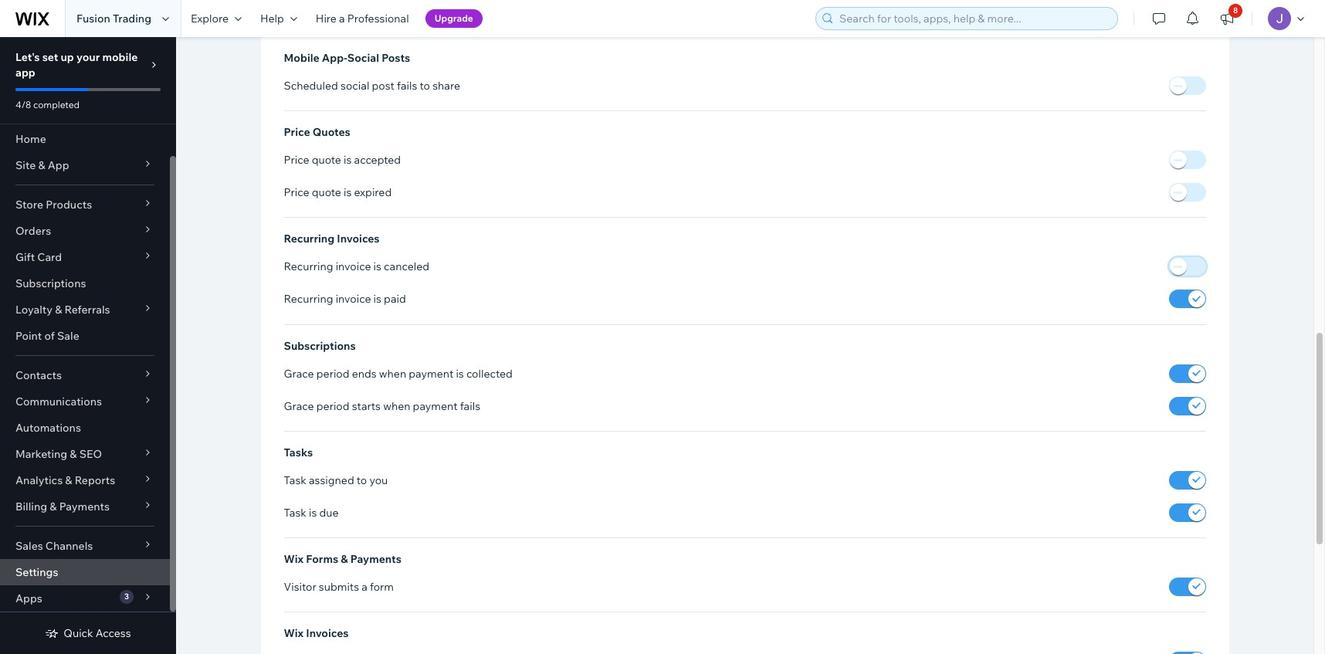 Task type: describe. For each thing, give the bounding box(es) containing it.
0 vertical spatial a
[[339, 12, 345, 25]]

store products button
[[0, 192, 170, 218]]

grace period starts when payment fails
[[284, 399, 480, 413]]

store
[[15, 198, 43, 212]]

recurring invoice is paid
[[284, 292, 406, 306]]

paid
[[384, 292, 406, 306]]

assigned
[[309, 473, 354, 487]]

site & app
[[15, 158, 69, 172]]

invoice for paid
[[336, 292, 371, 306]]

3
[[124, 592, 129, 602]]

is left collected
[[456, 367, 464, 380]]

payments inside popup button
[[59, 500, 110, 514]]

home
[[15, 132, 46, 146]]

hire a professional
[[316, 12, 409, 25]]

loyalty & referrals button
[[0, 297, 170, 323]]

price for price quotes
[[284, 125, 310, 139]]

1 horizontal spatial subscriptions
[[284, 339, 356, 353]]

payment for fails
[[413, 399, 458, 413]]

post
[[372, 79, 395, 93]]

completed
[[33, 99, 80, 110]]

billing & payments button
[[0, 494, 170, 520]]

point
[[15, 329, 42, 343]]

referrals
[[64, 303, 110, 317]]

price for price quote is expired
[[284, 186, 309, 200]]

subscriptions link
[[0, 270, 170, 297]]

wix forms & payments
[[284, 552, 402, 566]]

invoices for recurring invoices
[[337, 232, 380, 246]]

4/8
[[15, 99, 31, 110]]

orders
[[15, 224, 51, 238]]

mobile app-social posts
[[284, 51, 410, 65]]

help button
[[251, 0, 307, 37]]

your
[[76, 50, 100, 64]]

social
[[347, 51, 379, 65]]

app
[[48, 158, 69, 172]]

gift
[[15, 250, 35, 264]]

1 horizontal spatial a
[[362, 580, 368, 594]]

explore
[[191, 12, 229, 25]]

trading
[[113, 12, 151, 25]]

is for accepted
[[344, 153, 352, 167]]

visitor
[[284, 580, 316, 594]]

analytics & reports button
[[0, 467, 170, 494]]

settings
[[15, 565, 58, 579]]

task for task assigned to you
[[284, 473, 307, 487]]

analytics
[[15, 473, 63, 487]]

apps
[[15, 592, 42, 606]]

seo
[[79, 447, 102, 461]]

submits
[[319, 580, 359, 594]]

gift card
[[15, 250, 62, 264]]

app-
[[322, 51, 347, 65]]

contacts button
[[0, 362, 170, 389]]

grace for grace period starts when payment fails
[[284, 399, 314, 413]]

help
[[260, 12, 284, 25]]

invoice for canceled
[[336, 260, 371, 274]]

sales channels button
[[0, 533, 170, 559]]

share
[[433, 79, 460, 93]]

is for canceled
[[374, 260, 382, 274]]

hire
[[316, 12, 337, 25]]

quick access
[[64, 626, 131, 640]]

grace period ends when payment is collected
[[284, 367, 513, 380]]

marketing & seo button
[[0, 441, 170, 467]]

point of sale
[[15, 329, 79, 343]]

sales
[[15, 539, 43, 553]]

let's set up your mobile app
[[15, 50, 138, 80]]

mobile
[[284, 51, 320, 65]]

communications button
[[0, 389, 170, 415]]

contacts
[[15, 368, 62, 382]]

site & app button
[[0, 152, 170, 178]]

billing
[[15, 500, 47, 514]]

wix for wix forms & payments
[[284, 552, 304, 566]]

orders button
[[0, 218, 170, 244]]

0 vertical spatial to
[[420, 79, 430, 93]]

expired
[[354, 186, 392, 200]]

recurring for recurring invoice is canceled
[[284, 260, 333, 274]]

quote for expired
[[312, 186, 341, 200]]

loyalty & referrals
[[15, 303, 110, 317]]

point of sale link
[[0, 323, 170, 349]]

set
[[42, 50, 58, 64]]

subscriptions inside sidebar element
[[15, 277, 86, 290]]

is for expired
[[344, 186, 352, 200]]

& for analytics
[[65, 473, 72, 487]]

marketing & seo
[[15, 447, 102, 461]]

forms
[[306, 552, 338, 566]]

grace for grace period ends when payment is collected
[[284, 367, 314, 380]]

store products
[[15, 198, 92, 212]]

up
[[61, 50, 74, 64]]

quotes
[[313, 125, 350, 139]]

site
[[15, 158, 36, 172]]



Task type: locate. For each thing, give the bounding box(es) containing it.
1 vertical spatial price
[[284, 153, 309, 167]]

visitor submits a form
[[284, 580, 394, 594]]

payments
[[59, 500, 110, 514], [351, 552, 402, 566]]

quick
[[64, 626, 93, 640]]

payment down grace period ends when payment is collected
[[413, 399, 458, 413]]

& right forms
[[341, 552, 348, 566]]

1 vertical spatial grace
[[284, 399, 314, 413]]

price for price quote is accepted
[[284, 153, 309, 167]]

& left seo
[[70, 447, 77, 461]]

1 vertical spatial invoices
[[306, 626, 349, 640]]

& right the "loyalty"
[[55, 303, 62, 317]]

is left the expired
[[344, 186, 352, 200]]

price quote is accepted
[[284, 153, 401, 167]]

recurring for recurring invoice is paid
[[284, 292, 333, 306]]

upgrade
[[435, 12, 473, 24]]

quote down the 'quotes'
[[312, 153, 341, 167]]

task left the due
[[284, 506, 307, 520]]

1 wix from the top
[[284, 552, 304, 566]]

invoice down recurring invoice is canceled at top
[[336, 292, 371, 306]]

invoices for wix invoices
[[306, 626, 349, 640]]

0 vertical spatial task
[[284, 473, 307, 487]]

task is due
[[284, 506, 339, 520]]

3 recurring from the top
[[284, 292, 333, 306]]

1 task from the top
[[284, 473, 307, 487]]

is for paid
[[374, 292, 382, 306]]

automations link
[[0, 415, 170, 441]]

0 vertical spatial price
[[284, 125, 310, 139]]

billing & payments
[[15, 500, 110, 514]]

automations
[[15, 421, 81, 435]]

2 vertical spatial recurring
[[284, 292, 333, 306]]

price left the 'quotes'
[[284, 125, 310, 139]]

is left paid
[[374, 292, 382, 306]]

1 vertical spatial period
[[317, 399, 350, 413]]

1 vertical spatial to
[[357, 473, 367, 487]]

a right hire
[[339, 12, 345, 25]]

home link
[[0, 126, 170, 152]]

period for ends
[[317, 367, 350, 380]]

task for task is due
[[284, 506, 307, 520]]

1 vertical spatial invoice
[[336, 292, 371, 306]]

1 vertical spatial fails
[[460, 399, 480, 413]]

when right ends
[[379, 367, 406, 380]]

0 vertical spatial when
[[379, 367, 406, 380]]

2 grace from the top
[[284, 399, 314, 413]]

task
[[284, 473, 307, 487], [284, 506, 307, 520]]

recurring
[[284, 232, 335, 246], [284, 260, 333, 274], [284, 292, 333, 306]]

& for loyalty
[[55, 303, 62, 317]]

analytics & reports
[[15, 473, 115, 487]]

2 period from the top
[[317, 399, 350, 413]]

& right "site"
[[38, 158, 45, 172]]

tasks
[[284, 445, 313, 459]]

2 quote from the top
[[312, 186, 341, 200]]

0 vertical spatial quote
[[312, 153, 341, 167]]

1 grace from the top
[[284, 367, 314, 380]]

price quote is expired
[[284, 186, 392, 200]]

2 wix from the top
[[284, 626, 304, 640]]

0 horizontal spatial fails
[[397, 79, 417, 93]]

payment for is
[[409, 367, 454, 380]]

fusion
[[76, 12, 110, 25]]

invoices down visitor submits a form
[[306, 626, 349, 640]]

let's
[[15, 50, 40, 64]]

communications
[[15, 395, 102, 409]]

8
[[1234, 5, 1238, 15]]

loyalty
[[15, 303, 53, 317]]

& for site
[[38, 158, 45, 172]]

0 vertical spatial grace
[[284, 367, 314, 380]]

payment left collected
[[409, 367, 454, 380]]

0 vertical spatial invoice
[[336, 260, 371, 274]]

is
[[344, 153, 352, 167], [344, 186, 352, 200], [374, 260, 382, 274], [374, 292, 382, 306], [456, 367, 464, 380], [309, 506, 317, 520]]

0 vertical spatial payment
[[409, 367, 454, 380]]

2 price from the top
[[284, 153, 309, 167]]

accepted
[[354, 153, 401, 167]]

1 vertical spatial recurring
[[284, 260, 333, 274]]

1 invoice from the top
[[336, 260, 371, 274]]

wix left forms
[[284, 552, 304, 566]]

invoices up recurring invoice is canceled at top
[[337, 232, 380, 246]]

a
[[339, 12, 345, 25], [362, 580, 368, 594]]

fusion trading
[[76, 12, 151, 25]]

starts
[[352, 399, 381, 413]]

social
[[341, 79, 370, 93]]

payments up the form
[[351, 552, 402, 566]]

scheduled social post fails to share
[[284, 79, 460, 93]]

0 vertical spatial fails
[[397, 79, 417, 93]]

& for billing
[[50, 500, 57, 514]]

invoice up recurring invoice is paid
[[336, 260, 371, 274]]

scheduled
[[284, 79, 338, 93]]

1 vertical spatial payments
[[351, 552, 402, 566]]

is left the due
[[309, 506, 317, 520]]

1 vertical spatial when
[[383, 399, 411, 413]]

wix for wix invoices
[[284, 626, 304, 640]]

0 horizontal spatial payments
[[59, 500, 110, 514]]

0 horizontal spatial subscriptions
[[15, 277, 86, 290]]

2 vertical spatial price
[[284, 186, 309, 200]]

payments down analytics & reports popup button on the bottom left
[[59, 500, 110, 514]]

period for starts
[[317, 399, 350, 413]]

quick access button
[[45, 626, 131, 640]]

recurring invoices
[[284, 232, 380, 246]]

mobile
[[102, 50, 138, 64]]

fails down collected
[[460, 399, 480, 413]]

1 recurring from the top
[[284, 232, 335, 246]]

sidebar element
[[0, 37, 176, 654]]

card
[[37, 250, 62, 264]]

professional
[[347, 12, 409, 25]]

1 vertical spatial task
[[284, 506, 307, 520]]

is left canceled
[[374, 260, 382, 274]]

quote down price quote is accepted
[[312, 186, 341, 200]]

recurring down price quote is expired at the top
[[284, 232, 335, 246]]

& inside popup button
[[65, 473, 72, 487]]

form
[[370, 580, 394, 594]]

1 horizontal spatial to
[[420, 79, 430, 93]]

price down price quotes
[[284, 153, 309, 167]]

4/8 completed
[[15, 99, 80, 110]]

a left the form
[[362, 580, 368, 594]]

recurring invoice is canceled
[[284, 260, 430, 274]]

1 vertical spatial subscriptions
[[284, 339, 356, 353]]

wix down the visitor
[[284, 626, 304, 640]]

3 price from the top
[[284, 186, 309, 200]]

& inside popup button
[[50, 500, 57, 514]]

products
[[46, 198, 92, 212]]

& for marketing
[[70, 447, 77, 461]]

2 recurring from the top
[[284, 260, 333, 274]]

quote for accepted
[[312, 153, 341, 167]]

wix invoices
[[284, 626, 349, 640]]

invoice
[[336, 260, 371, 274], [336, 292, 371, 306]]

1 vertical spatial payment
[[413, 399, 458, 413]]

marketing
[[15, 447, 67, 461]]

0 vertical spatial payments
[[59, 500, 110, 514]]

1 quote from the top
[[312, 153, 341, 167]]

collected
[[466, 367, 513, 380]]

8 button
[[1210, 0, 1244, 37]]

canceled
[[384, 260, 430, 274]]

0 vertical spatial subscriptions
[[15, 277, 86, 290]]

to left you
[[357, 473, 367, 487]]

sale
[[57, 329, 79, 343]]

subscriptions down card
[[15, 277, 86, 290]]

2 task from the top
[[284, 506, 307, 520]]

is left the accepted
[[344, 153, 352, 167]]

due
[[319, 506, 339, 520]]

1 horizontal spatial fails
[[460, 399, 480, 413]]

period left ends
[[317, 367, 350, 380]]

settings link
[[0, 559, 170, 585]]

period left starts
[[317, 399, 350, 413]]

recurring down recurring invoice is canceled at top
[[284, 292, 333, 306]]

price quotes
[[284, 125, 350, 139]]

1 vertical spatial quote
[[312, 186, 341, 200]]

ends
[[352, 367, 377, 380]]

0 vertical spatial period
[[317, 367, 350, 380]]

0 vertical spatial invoices
[[337, 232, 380, 246]]

1 horizontal spatial payments
[[351, 552, 402, 566]]

when for starts
[[383, 399, 411, 413]]

task assigned to you
[[284, 473, 388, 487]]

upgrade button
[[425, 9, 483, 28]]

grace left ends
[[284, 367, 314, 380]]

& right billing
[[50, 500, 57, 514]]

when
[[379, 367, 406, 380], [383, 399, 411, 413]]

subscriptions up ends
[[284, 339, 356, 353]]

fails right post
[[397, 79, 417, 93]]

recurring for recurring invoices
[[284, 232, 335, 246]]

0 vertical spatial recurring
[[284, 232, 335, 246]]

you
[[370, 473, 388, 487]]

fails
[[397, 79, 417, 93], [460, 399, 480, 413]]

task down tasks in the bottom left of the page
[[284, 473, 307, 487]]

reports
[[75, 473, 115, 487]]

1 period from the top
[[317, 367, 350, 380]]

&
[[38, 158, 45, 172], [55, 303, 62, 317], [70, 447, 77, 461], [65, 473, 72, 487], [50, 500, 57, 514], [341, 552, 348, 566]]

& inside 'dropdown button'
[[55, 303, 62, 317]]

to left share
[[420, 79, 430, 93]]

app
[[15, 66, 35, 80]]

& left reports
[[65, 473, 72, 487]]

when for ends
[[379, 367, 406, 380]]

hire a professional link
[[307, 0, 418, 37]]

recurring down recurring invoices
[[284, 260, 333, 274]]

1 vertical spatial wix
[[284, 626, 304, 640]]

grace up tasks in the bottom left of the page
[[284, 399, 314, 413]]

price down price quote is accepted
[[284, 186, 309, 200]]

when right starts
[[383, 399, 411, 413]]

Search for tools, apps, help & more... field
[[835, 8, 1113, 29]]

posts
[[382, 51, 410, 65]]

1 price from the top
[[284, 125, 310, 139]]

0 horizontal spatial to
[[357, 473, 367, 487]]

0 horizontal spatial a
[[339, 12, 345, 25]]

2 invoice from the top
[[336, 292, 371, 306]]

1 vertical spatial a
[[362, 580, 368, 594]]

invoices
[[337, 232, 380, 246], [306, 626, 349, 640]]

channels
[[45, 539, 93, 553]]

0 vertical spatial wix
[[284, 552, 304, 566]]



Task type: vqa. For each thing, say whether or not it's contained in the screenshot.
fields in the These Fields Collect Contact Info And Save It Automatically In Your Contact List. Learn More
no



